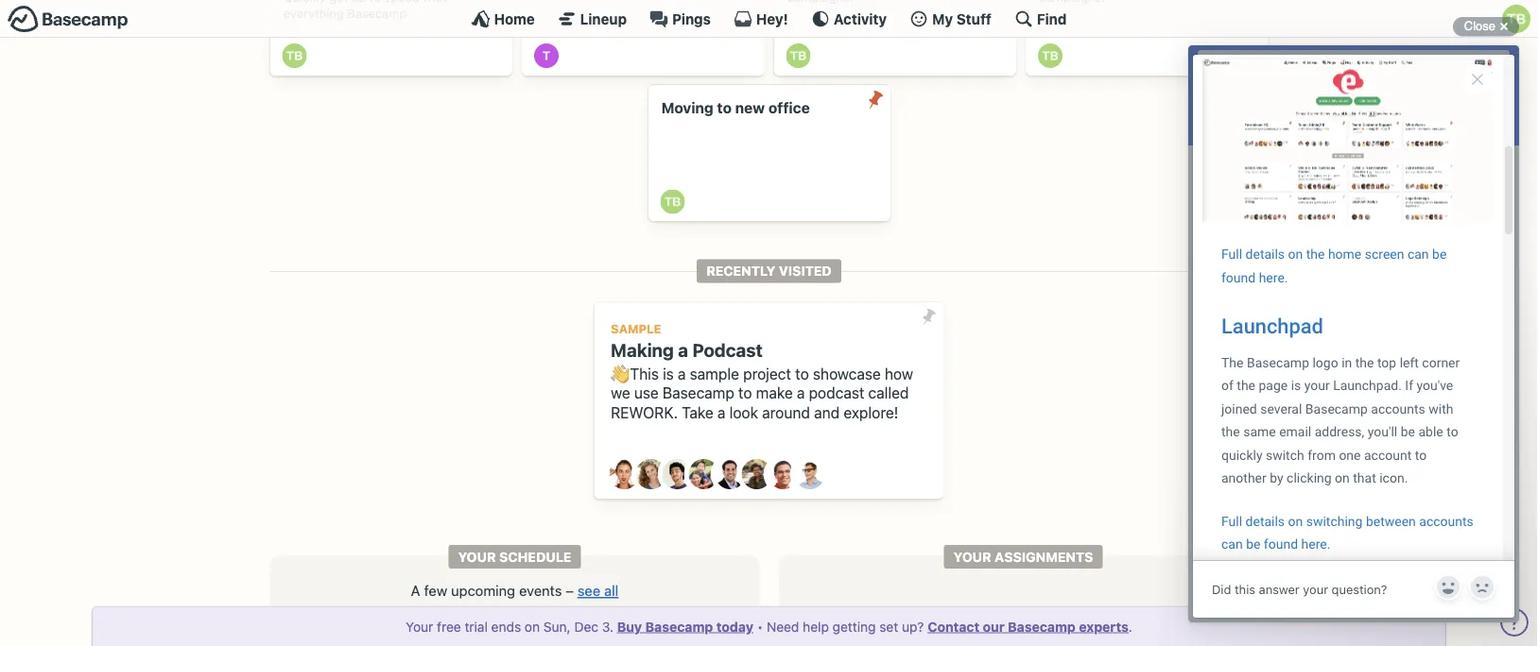 Task type: locate. For each thing, give the bounding box(es) containing it.
.
[[1129, 619, 1133, 635]]

home
[[494, 10, 535, 27]]

my stuff
[[932, 10, 992, 27]]

tim burton image inside quickly get up to speed with everything basecamp "link"
[[282, 44, 307, 68]]

cheryl walters image
[[636, 460, 666, 490]]

switch accounts image
[[8, 5, 129, 34]]

use
[[634, 384, 659, 402]]

this
[[630, 365, 659, 383]]

take
[[682, 404, 714, 422]]

help
[[803, 619, 829, 635]]

office
[[769, 99, 810, 117]]

see
[[578, 583, 601, 599]]

a up around
[[797, 384, 805, 402]]

your schedule
[[458, 549, 572, 565]]

a
[[411, 583, 420, 599]]

activity link
[[811, 9, 887, 28]]

recently
[[707, 263, 776, 279]]

tim burton image for quickly get up to speed with everything basecamp
[[282, 44, 307, 68]]

–
[[566, 583, 574, 599]]

ends
[[491, 619, 521, 635]]

buy basecamp today link
[[617, 619, 754, 635]]

podcast
[[809, 384, 864, 402]]

nicole katz image
[[742, 460, 772, 490]]

quickly get up to speed with everything basecamp link
[[270, 0, 512, 76]]

up?
[[902, 619, 924, 635]]

basecamp up take
[[663, 384, 734, 402]]

experts
[[1079, 619, 1129, 635]]

tim burton image for moving to new office
[[660, 189, 685, 214]]

sun,
[[544, 619, 571, 635]]

project
[[743, 365, 791, 383]]

rework.
[[611, 404, 678, 422]]

2 horizontal spatial tim burton image
[[1038, 44, 1063, 68]]

basecamp down up
[[347, 6, 407, 20]]

your
[[458, 549, 496, 565], [954, 549, 992, 565], [406, 619, 433, 635]]

my stuff button
[[910, 9, 992, 28]]

visited
[[779, 263, 832, 279]]

tim burton image
[[282, 44, 307, 68], [1038, 44, 1063, 68], [660, 189, 685, 214]]

None submit
[[860, 85, 890, 115], [914, 302, 944, 332], [860, 85, 890, 115], [914, 302, 944, 332]]

your left assignments
[[954, 549, 992, 565]]

to right up
[[369, 0, 381, 4]]

jennifer young image
[[689, 460, 719, 490]]

with
[[423, 0, 447, 4]]

3.
[[602, 619, 614, 635]]

your up upcoming
[[458, 549, 496, 565]]

get
[[329, 0, 348, 4]]

called
[[868, 384, 909, 402]]

👋
[[611, 365, 626, 383]]

1 horizontal spatial your
[[458, 549, 496, 565]]

is
[[663, 365, 674, 383]]

today
[[716, 619, 754, 635]]

a left look
[[718, 404, 726, 422]]

0 horizontal spatial tim burton image
[[282, 44, 307, 68]]

free
[[437, 619, 461, 635]]

everything
[[283, 6, 344, 20]]

set
[[880, 619, 898, 635]]

2 horizontal spatial your
[[954, 549, 992, 565]]

basecamp
[[347, 6, 407, 20], [663, 384, 734, 402], [645, 619, 713, 635], [1008, 619, 1076, 635]]

and
[[814, 404, 840, 422]]

0 horizontal spatial your
[[406, 619, 433, 635]]

sample
[[611, 322, 661, 336]]

buy
[[617, 619, 642, 635]]

on
[[525, 619, 540, 635]]

quickly get up to speed with everything basecamp
[[283, 0, 447, 20]]

annie bryan image
[[609, 460, 640, 490]]

to
[[369, 0, 381, 4], [717, 99, 732, 117], [795, 365, 809, 383], [738, 384, 752, 402]]

cross small image
[[1493, 15, 1516, 38], [1493, 15, 1516, 38]]

explore!
[[844, 404, 899, 422]]

josh fiske image
[[715, 460, 746, 490]]

speed
[[384, 0, 419, 4]]

your left free
[[406, 619, 433, 635]]

your free trial ends on sun, dec  3. buy basecamp today • need help getting set up? contact our basecamp experts .
[[406, 619, 1133, 635]]

sample making a podcast 👋 this is a sample project to showcase how we use basecamp to make a podcast called rework. take a look around and explore!
[[611, 322, 913, 422]]

basecamp right buy
[[645, 619, 713, 635]]

stuff
[[957, 10, 992, 27]]

up
[[352, 0, 366, 4]]

making
[[611, 339, 674, 361]]

find button
[[1014, 9, 1067, 28]]

events
[[519, 583, 562, 599]]

dec
[[574, 619, 599, 635]]

1 horizontal spatial tim burton image
[[660, 189, 685, 214]]

showcase
[[813, 365, 881, 383]]

upcoming
[[451, 583, 515, 599]]

see all link
[[578, 583, 619, 599]]

tim burton image inside moving to new office link
[[660, 189, 685, 214]]

a
[[678, 339, 688, 361], [678, 365, 686, 383], [797, 384, 805, 402], [718, 404, 726, 422]]



Task type: describe. For each thing, give the bounding box(es) containing it.
sample
[[690, 365, 739, 383]]

terry image
[[534, 44, 559, 68]]

our
[[983, 619, 1005, 635]]

all
[[604, 583, 619, 599]]

activity
[[834, 10, 887, 27]]

•
[[757, 619, 763, 635]]

moving
[[661, 99, 714, 117]]

few
[[424, 583, 447, 599]]

steve marsh image
[[768, 460, 798, 490]]

november
[[481, 629, 549, 645]]

a right making
[[678, 339, 688, 361]]

home link
[[471, 9, 535, 28]]

find
[[1037, 10, 1067, 27]]

schedule
[[499, 549, 572, 565]]

make
[[756, 384, 793, 402]]

hey! button
[[734, 9, 788, 28]]

moving to new office link
[[648, 85, 890, 221]]

we
[[611, 384, 630, 402]]

basecamp right our
[[1008, 619, 1076, 635]]

lineup
[[580, 10, 627, 27]]

victor cooper image
[[795, 460, 825, 490]]

your for your assignments
[[954, 549, 992, 565]]

a right is
[[678, 365, 686, 383]]

hey!
[[756, 10, 788, 27]]

to inside quickly get up to speed with everything basecamp
[[369, 0, 381, 4]]

jared davis image
[[662, 460, 693, 490]]

assignments
[[995, 549, 1093, 565]]

a few upcoming events – see all
[[411, 583, 619, 599]]

lineup link
[[558, 9, 627, 28]]

to left new
[[717, 99, 732, 117]]

new
[[735, 99, 765, 117]]

contact
[[928, 619, 980, 635]]

moving to new office
[[661, 99, 810, 117]]

close
[[1464, 19, 1496, 33]]

need
[[767, 619, 799, 635]]

getting
[[833, 619, 876, 635]]

quickly
[[283, 0, 326, 4]]

basecamp inside sample making a podcast 👋 this is a sample project to showcase how we use basecamp to make a podcast called rework. take a look around and explore!
[[663, 384, 734, 402]]

recently visited
[[707, 263, 832, 279]]

your for your schedule
[[458, 549, 496, 565]]

look
[[730, 404, 758, 422]]

close button
[[1453, 15, 1519, 38]]

how
[[885, 365, 913, 383]]

your assignments
[[954, 549, 1093, 565]]

podcast
[[692, 339, 763, 361]]

my
[[932, 10, 953, 27]]

pings
[[672, 10, 711, 27]]

contact our basecamp experts link
[[928, 619, 1129, 635]]

to right project
[[795, 365, 809, 383]]

main element
[[0, 0, 1538, 38]]

around
[[762, 404, 810, 422]]

tim burton image
[[786, 44, 811, 68]]

to up look
[[738, 384, 752, 402]]

pings button
[[650, 9, 711, 28]]

basecamp inside quickly get up to speed with everything basecamp
[[347, 6, 407, 20]]

trial
[[465, 619, 488, 635]]



Task type: vqa. For each thing, say whether or not it's contained in the screenshot.
the basecamp inside Quickly get up to speed with everything Basecamp
yes



